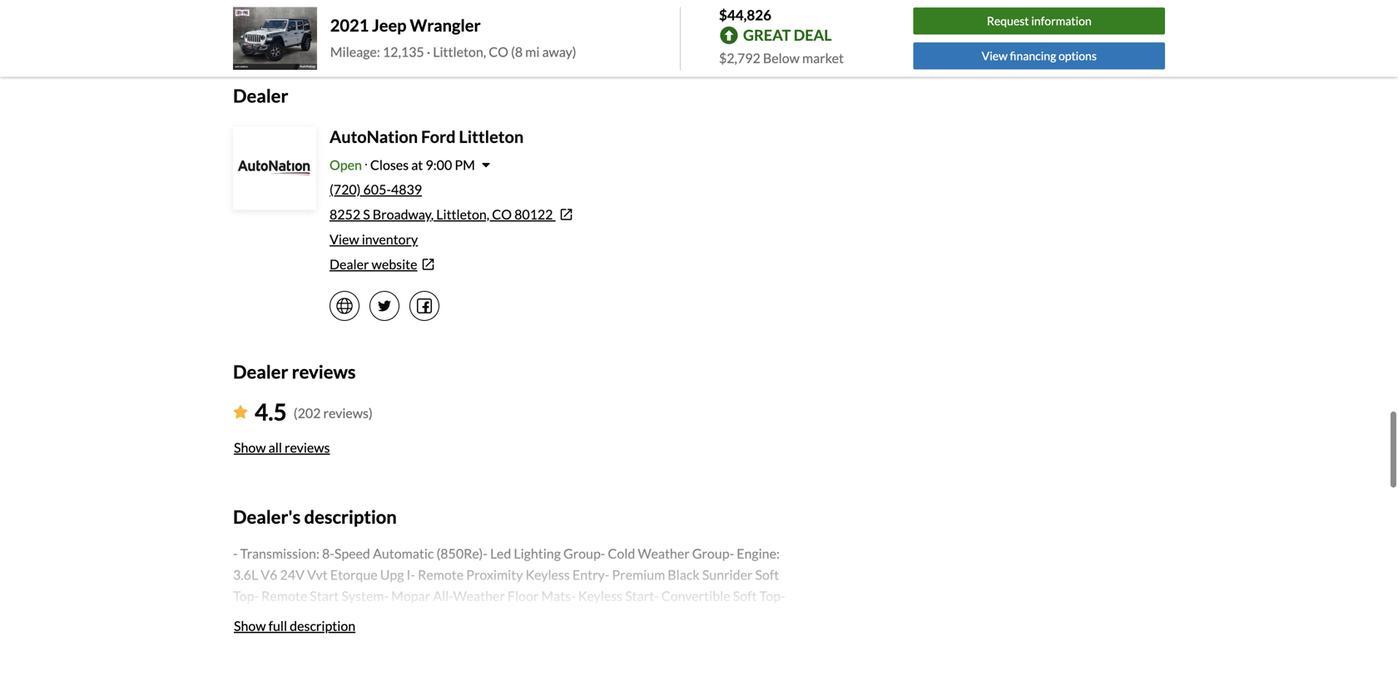 Task type: describe. For each thing, give the bounding box(es) containing it.
,
[[431, 206, 434, 223]]

2021 jeep wrangler image
[[233, 7, 317, 70]]

inventory
[[362, 231, 418, 248]]

credit
[[718, 16, 744, 28]]

1 group from the left
[[563, 546, 601, 562]]

upg
[[380, 567, 404, 583]]

only,
[[462, 16, 482, 28]]

description inside button
[[290, 618, 356, 634]]

littleton
[[459, 127, 524, 147]]

dealer for dealer reviews
[[233, 361, 288, 383]]

$2,792
[[719, 50, 761, 66]]

1 vertical spatial co
[[492, 206, 512, 223]]

i
[[407, 567, 411, 583]]

caret down image
[[482, 158, 490, 172]]

lighting
[[514, 546, 561, 562]]

- inside "- engine: 3.6l v6 24v vvt etorque upg i"
[[730, 546, 734, 562]]

view for view inventory
[[330, 231, 359, 248]]

purposes
[[420, 16, 460, 28]]

engine:
[[737, 546, 780, 562]]

605-
[[363, 181, 391, 198]]

back
[[516, 610, 545, 626]]

0 vertical spatial description
[[304, 506, 397, 528]]

1 horizontal spatial keyless
[[578, 588, 623, 605]]

2 top from the left
[[760, 588, 781, 605]]

away)
[[542, 44, 577, 60]]

- 4.10 rear axle ratio
[[233, 588, 785, 626]]

black;
[[359, 610, 394, 626]]

star image
[[233, 406, 248, 419]]

from
[[746, 16, 767, 28]]

remote for proximity
[[418, 567, 464, 583]]

view financing options
[[982, 49, 1097, 63]]

speed
[[334, 546, 370, 562]]

all-
[[433, 588, 453, 605]]

show for 4.5
[[234, 440, 266, 456]]

(8
[[511, 44, 523, 60]]

offer
[[626, 16, 647, 28]]

0 vertical spatial keyless
[[526, 567, 570, 583]]

request information
[[987, 14, 1092, 28]]

(850re)
[[437, 546, 483, 562]]

4.5
[[255, 398, 287, 426]]

etorque
[[330, 567, 378, 583]]

are
[[328, 16, 342, 28]]

market
[[802, 50, 844, 66]]

- inside the - premium black sunrider soft top
[[605, 567, 610, 583]]

- front license plate bracket
[[233, 610, 769, 647]]

dealer website
[[330, 256, 417, 273]]

4.10
[[233, 610, 259, 626]]

- premium black sunrider soft top
[[233, 567, 779, 605]]

dealer's
[[233, 506, 301, 528]]

(202
[[294, 406, 321, 422]]

2 start from the left
[[625, 588, 654, 605]]

$44,826
[[719, 6, 772, 23]]

deal
[[794, 26, 832, 44]]

dealer for dealer
[[233, 85, 288, 107]]

view for view financing options
[[982, 49, 1008, 63]]

front
[[233, 631, 265, 647]]

great
[[743, 26, 791, 44]]

website
[[372, 256, 417, 273]]

24v
[[280, 567, 305, 583]]

autonation
[[330, 127, 418, 147]]

information
[[1031, 14, 1092, 28]]

transmission:
[[240, 546, 320, 562]]

financing inside button
[[1010, 49, 1056, 63]]

v6
[[261, 567, 278, 583]]

black
[[668, 567, 700, 583]]

open
[[330, 157, 362, 173]]

*estimated payments are for informational purposes only, and do not represent a financing offer or guarantee of credit from the seller.
[[233, 16, 783, 43]]

all
[[269, 440, 282, 456]]

2021 jeep wrangler mileage: 12,135 · littleton, co (8 mi away)
[[330, 15, 577, 60]]

autonation ford littleton link
[[330, 127, 524, 147]]

mats
[[541, 588, 571, 605]]

led
[[490, 546, 511, 562]]

reviews)
[[323, 406, 373, 422]]

a
[[577, 16, 582, 28]]

autonation ford littleton
[[330, 127, 524, 147]]

dealer's description
[[233, 506, 397, 528]]

- transmission: 8-speed automatic (850re) - led lighting group - cold weather group
[[233, 546, 730, 562]]

financing inside the *estimated payments are for informational purposes only, and do not represent a financing offer or guarantee of credit from the seller.
[[584, 16, 624, 28]]

bracket
[[347, 631, 392, 647]]

closes
[[370, 157, 409, 173]]

options
[[1059, 49, 1097, 63]]

2021
[[330, 15, 369, 35]]

seller.
[[233, 31, 258, 43]]

4839
[[391, 181, 422, 198]]

plate
[[314, 631, 344, 647]]

autonation ford littleton image
[[235, 129, 315, 208]]

sunrider
[[702, 567, 753, 583]]



Task type: locate. For each thing, give the bounding box(es) containing it.
vvt
[[307, 567, 328, 583]]

co inside 2021 jeep wrangler mileage: 12,135 · littleton, co (8 mi away)
[[489, 44, 509, 60]]

request
[[987, 14, 1029, 28]]

request information button
[[914, 8, 1165, 35]]

1 vertical spatial reviews
[[285, 440, 330, 456]]

represent
[[532, 16, 575, 28]]

2 group from the left
[[692, 546, 730, 562]]

8252 s broadway , littleton, co 80122
[[330, 206, 553, 223]]

view inventory link
[[330, 231, 418, 248]]

dealer website link
[[330, 255, 792, 275]]

weather up - black; premium cloth low-back bucket seats
[[453, 588, 505, 605]]

seats
[[591, 610, 622, 626]]

1 vertical spatial remote
[[261, 588, 307, 605]]

view down request
[[982, 49, 1008, 63]]

rear
[[262, 610, 289, 626]]

show left the all
[[234, 440, 266, 456]]

jeep
[[372, 15, 407, 35]]

mopar
[[391, 588, 430, 605]]

1 vertical spatial view
[[330, 231, 359, 248]]

for
[[344, 16, 357, 28]]

0 horizontal spatial top
[[233, 588, 254, 605]]

0 horizontal spatial premium
[[397, 610, 450, 626]]

$2,792 below market
[[719, 50, 844, 66]]

dealer for dealer website
[[330, 256, 369, 273]]

top
[[233, 588, 254, 605], [760, 588, 781, 605]]

dealer up 4.5
[[233, 361, 288, 383]]

0 vertical spatial weather
[[638, 546, 690, 562]]

ford
[[421, 127, 456, 147]]

floor
[[508, 588, 539, 605]]

0 vertical spatial soft
[[755, 567, 779, 583]]

0 vertical spatial remote
[[418, 567, 464, 583]]

start down cold on the bottom left of the page
[[625, 588, 654, 605]]

show full description button
[[233, 608, 356, 645]]

0 horizontal spatial financing
[[584, 16, 624, 28]]

financing down request information button on the top right of the page
[[1010, 49, 1056, 63]]

8-
[[322, 546, 334, 562]]

premium down mopar in the left of the page
[[397, 610, 450, 626]]

0 vertical spatial show
[[234, 440, 266, 456]]

reviews up the 4.5 (202 reviews)
[[292, 361, 356, 383]]

·
[[427, 44, 430, 60]]

- inside the - 4.10 rear axle ratio
[[781, 588, 785, 605]]

start
[[310, 588, 339, 605], [625, 588, 654, 605]]

view
[[982, 49, 1008, 63], [330, 231, 359, 248]]

1 vertical spatial littleton,
[[436, 206, 490, 223]]

0 horizontal spatial group
[[563, 546, 601, 562]]

soft down engine: at the bottom of the page
[[755, 567, 779, 583]]

dealer down the 2021 jeep wrangler image
[[233, 85, 288, 107]]

80122
[[514, 206, 553, 223]]

co left (8
[[489, 44, 509, 60]]

1 vertical spatial keyless
[[578, 588, 623, 605]]

9:00
[[426, 157, 452, 173]]

reviews inside button
[[285, 440, 330, 456]]

low-
[[487, 610, 516, 626]]

- remote proximity keyless entry
[[411, 567, 605, 583]]

payments
[[283, 16, 326, 28]]

keyless up seats
[[578, 588, 623, 605]]

informational
[[359, 16, 418, 28]]

group up entry
[[563, 546, 601, 562]]

top inside the - premium black sunrider soft top
[[233, 588, 254, 605]]

1 vertical spatial premium
[[397, 610, 450, 626]]

premium down cold on the bottom left of the page
[[612, 567, 665, 583]]

0 vertical spatial littleton,
[[433, 44, 486, 60]]

1 vertical spatial dealer
[[330, 256, 369, 273]]

license
[[268, 631, 312, 647]]

*estimated
[[233, 16, 281, 28]]

0 horizontal spatial view
[[330, 231, 359, 248]]

start down vvt
[[310, 588, 339, 605]]

mi
[[525, 44, 540, 60]]

mileage:
[[330, 44, 380, 60]]

1 vertical spatial description
[[290, 618, 356, 634]]

1 horizontal spatial financing
[[1010, 49, 1056, 63]]

littleton,
[[433, 44, 486, 60], [436, 206, 490, 223]]

of
[[707, 16, 716, 28]]

1 horizontal spatial top
[[760, 588, 781, 605]]

show all reviews button
[[233, 430, 331, 466]]

bucket
[[547, 610, 588, 626]]

financing right a
[[584, 16, 624, 28]]

0 horizontal spatial weather
[[453, 588, 505, 605]]

proximity
[[466, 567, 523, 583]]

0 vertical spatial financing
[[584, 16, 624, 28]]

1 horizontal spatial start
[[625, 588, 654, 605]]

(720) 605-4839 link
[[330, 181, 422, 198]]

show left full
[[234, 618, 266, 634]]

4.5 (202 reviews)
[[255, 398, 373, 426]]

view inside button
[[982, 49, 1008, 63]]

0 vertical spatial co
[[489, 44, 509, 60]]

or
[[649, 16, 659, 28]]

guarantee
[[661, 16, 705, 28]]

1 horizontal spatial premium
[[612, 567, 665, 583]]

not
[[515, 16, 530, 28]]

1 top from the left
[[233, 588, 254, 605]]

entry
[[573, 567, 605, 583]]

dealer down view inventory
[[330, 256, 369, 273]]

the
[[769, 16, 783, 28]]

reviews right the all
[[285, 440, 330, 456]]

1 vertical spatial weather
[[453, 588, 505, 605]]

soft down sunrider
[[733, 588, 757, 605]]

broadway
[[373, 206, 431, 223]]

at
[[411, 157, 423, 173]]

system
[[342, 588, 384, 605]]

show for - engine: 3.6l v6 24v vvt etorque upg i
[[234, 618, 266, 634]]

remote down 24v
[[261, 588, 307, 605]]

0 horizontal spatial remote
[[261, 588, 307, 605]]

1 vertical spatial show
[[234, 618, 266, 634]]

s
[[363, 206, 370, 223]]

dealer
[[233, 85, 288, 107], [330, 256, 369, 273], [233, 361, 288, 383]]

premium inside the - premium black sunrider soft top
[[612, 567, 665, 583]]

do
[[502, 16, 514, 28]]

1 vertical spatial financing
[[1010, 49, 1056, 63]]

0 horizontal spatial start
[[310, 588, 339, 605]]

1 vertical spatial soft
[[733, 588, 757, 605]]

and
[[484, 16, 500, 28]]

2 vertical spatial dealer
[[233, 361, 288, 383]]

0 vertical spatial premium
[[612, 567, 665, 583]]

show inside button
[[234, 440, 266, 456]]

weather
[[638, 546, 690, 562], [453, 588, 505, 605]]

full
[[269, 618, 287, 634]]

reviews
[[292, 361, 356, 383], [285, 440, 330, 456]]

weather up 'black'
[[638, 546, 690, 562]]

0 horizontal spatial keyless
[[526, 567, 570, 583]]

0 vertical spatial reviews
[[292, 361, 356, 383]]

cloth
[[453, 610, 485, 626]]

show inside button
[[234, 618, 266, 634]]

1 horizontal spatial weather
[[638, 546, 690, 562]]

top down engine: at the bottom of the page
[[760, 588, 781, 605]]

2 show from the top
[[234, 618, 266, 634]]

soft inside the - premium black sunrider soft top
[[755, 567, 779, 583]]

8252
[[330, 206, 361, 223]]

top down 3.6l
[[233, 588, 254, 605]]

littleton, down wrangler
[[433, 44, 486, 60]]

premium
[[612, 567, 665, 583], [397, 610, 450, 626]]

group up sunrider
[[692, 546, 730, 562]]

view down 8252
[[330, 231, 359, 248]]

littleton, inside 2021 jeep wrangler mileage: 12,135 · littleton, co (8 mi away)
[[433, 44, 486, 60]]

3.6l
[[233, 567, 258, 583]]

show full description
[[234, 618, 356, 634]]

12,135
[[383, 44, 424, 60]]

open closes at 9:00 pm
[[330, 157, 475, 173]]

great deal
[[743, 26, 832, 44]]

view financing options button
[[914, 42, 1165, 69]]

- inside - front license plate bracket
[[764, 610, 769, 626]]

keyless up mats
[[526, 567, 570, 583]]

1 start from the left
[[310, 588, 339, 605]]

(720) 605-4839
[[330, 181, 422, 198]]

view inventory
[[330, 231, 418, 248]]

1 horizontal spatial remote
[[418, 567, 464, 583]]

- black; premium cloth low-back bucket seats
[[352, 610, 622, 626]]

1 horizontal spatial group
[[692, 546, 730, 562]]

ratio
[[321, 610, 352, 626]]

1 horizontal spatial view
[[982, 49, 1008, 63]]

co left 80122
[[492, 206, 512, 223]]

remote for start
[[261, 588, 307, 605]]

1 show from the top
[[234, 440, 266, 456]]

0 vertical spatial dealer
[[233, 85, 288, 107]]

- engine: 3.6l v6 24v vvt etorque upg i
[[233, 546, 780, 583]]

remote up 'all-'
[[418, 567, 464, 583]]

0 vertical spatial view
[[982, 49, 1008, 63]]

-
[[233, 546, 238, 562], [483, 546, 488, 562], [601, 546, 605, 562], [730, 546, 734, 562], [411, 567, 415, 583], [605, 567, 610, 583], [254, 588, 259, 605], [384, 588, 389, 605], [571, 588, 576, 605], [654, 588, 659, 605], [781, 588, 785, 605], [352, 610, 356, 626], [764, 610, 769, 626]]

below
[[763, 50, 800, 66]]

(720)
[[330, 181, 361, 198]]

littleton, right the ',' at left
[[436, 206, 490, 223]]



Task type: vqa. For each thing, say whether or not it's contained in the screenshot.
the left Sell
no



